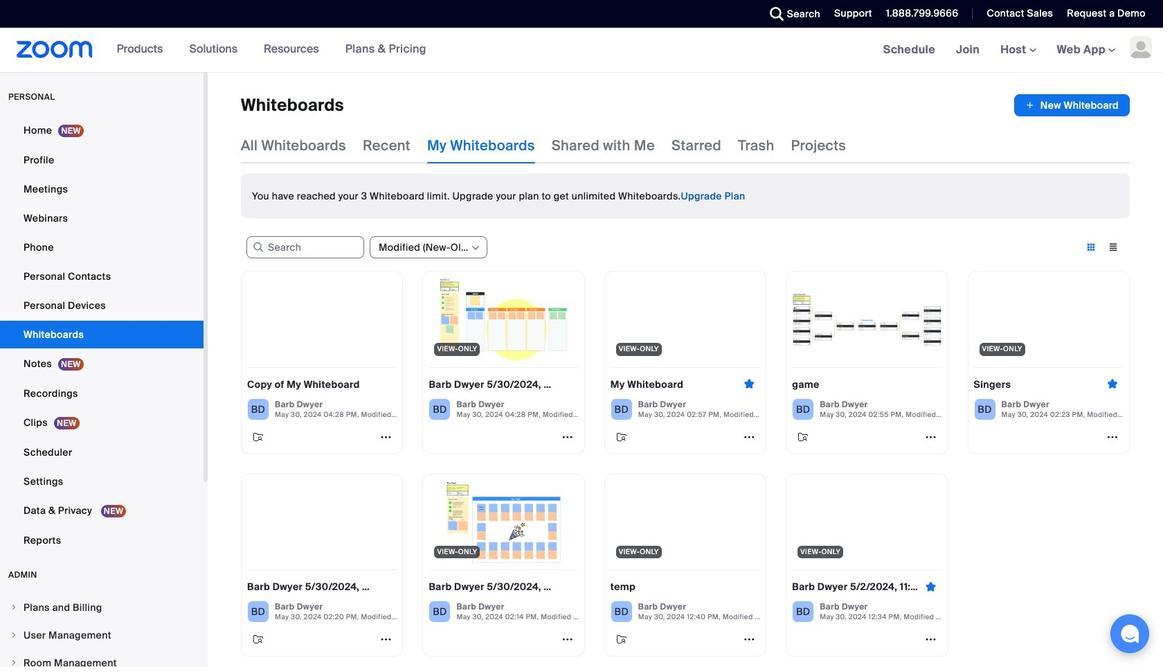 Task type: describe. For each thing, give the bounding box(es) containing it.
temp, may 30, 2024 12:40 pm, modified by barb dwyer, link element
[[605, 474, 767, 657]]

barb dwyer 5/30/2024, 2:14:43 pm, may 30, 2024 02:20 pm, modified by barb dwyer, link element
[[241, 474, 403, 657]]

thumbnail of singers image
[[974, 277, 1124, 361]]

show options image
[[470, 242, 481, 254]]

meetings navigation
[[873, 28, 1164, 73]]

thumbnail of barb dwyer 5/30/2024, 3:38:07 pm image
[[429, 480, 579, 564]]

admin menu menu
[[0, 594, 204, 667]]

thumbnail of barb dwyer 5/2/2024, 11:51:53 am image
[[793, 480, 942, 564]]

thumbnail of barb dwyer 5/30/2024, 3:34:03 pm image
[[429, 277, 579, 361]]

more options for barb dwyer 5/30/2024, 3:34:03 pm image
[[557, 431, 579, 443]]

thumbnail of temp image
[[611, 480, 761, 564]]

Search text field
[[247, 236, 364, 259]]

singers, may 30, 2024 02:23 pm, modified by barb dwyer, link, starred element
[[968, 271, 1130, 454]]

my whiteboard, may 30, 2024 02:57 pm, modified by barb dwyer, link, starred element
[[605, 271, 767, 454]]

zoom logo image
[[17, 41, 93, 58]]

right image
[[10, 631, 18, 639]]

tabs of all whiteboard page tab list
[[241, 127, 847, 163]]

personal menu menu
[[0, 116, 204, 556]]

barb dwyer 5/30/2024, 3:38:07 pm, may 30, 2024 02:14 pm, modified by barb dwyer, link element
[[423, 474, 585, 657]]

open chat image
[[1121, 624, 1140, 644]]

3 menu item from the top
[[0, 650, 204, 667]]

barb dwyer 5/2/2024, 11:51:53 am, may 30, 2024 12:34 pm, modified by barb dwyer, link, starred element
[[786, 474, 949, 657]]

product information navigation
[[93, 28, 437, 72]]

thumbnail of my whiteboard image
[[611, 277, 761, 361]]



Task type: vqa. For each thing, say whether or not it's contained in the screenshot.
1st tab from left
no



Task type: locate. For each thing, give the bounding box(es) containing it.
1 vertical spatial right image
[[10, 659, 18, 667]]

barb dwyer 5/30/2024, 3:34:03 pm, may 30, 2024 04:28 pm, modified by barb dwyer, link element
[[423, 271, 585, 454]]

right image for third menu item from the bottom of the the admin menu menu
[[10, 603, 18, 612]]

1 menu item from the top
[[0, 594, 204, 621]]

more options for barb dwyer 5/30/2024, 2:14:43 pm image
[[375, 633, 397, 646]]

1 vertical spatial menu item
[[0, 622, 204, 648]]

right image down right image
[[10, 659, 18, 667]]

right image up right image
[[10, 603, 18, 612]]

2 vertical spatial menu item
[[0, 650, 204, 667]]

click to unstar the whiteboard my whiteboard image
[[739, 378, 761, 391]]

0 vertical spatial menu item
[[0, 594, 204, 621]]

application
[[1015, 94, 1131, 116], [247, 235, 493, 260], [611, 373, 761, 395], [247, 576, 397, 598]]

more options for copy of my whiteboard image
[[375, 431, 397, 443]]

list mode, not selected image
[[1103, 241, 1125, 254]]

menu item
[[0, 594, 204, 621], [0, 622, 204, 648], [0, 650, 204, 667]]

game, may 30, 2024 02:55 pm, modified by barb dwyer, link element
[[786, 271, 949, 454]]

more options for my whiteboard image
[[739, 431, 761, 443]]

right image
[[10, 603, 18, 612], [10, 659, 18, 667]]

banner
[[0, 28, 1164, 73]]

application inside my whiteboard, may 30, 2024 02:57 pm, modified by barb dwyer, link, starred element
[[611, 373, 761, 395]]

2 menu item from the top
[[0, 622, 204, 648]]

right image for 3rd menu item
[[10, 659, 18, 667]]

more options for barb dwyer 5/30/2024, 3:38:07 pm image
[[557, 633, 579, 646]]

1 right image from the top
[[10, 603, 18, 612]]

grid mode, selected image
[[1081, 241, 1103, 254]]

profile picture image
[[1131, 36, 1153, 58]]

application inside barb dwyer 5/30/2024, 2:14:43 pm, may 30, 2024 02:20 pm, modified by barb dwyer, link element
[[247, 576, 397, 598]]

0 vertical spatial right image
[[10, 603, 18, 612]]

more options for temp image
[[739, 633, 761, 646]]

2 right image from the top
[[10, 659, 18, 667]]

add image
[[1026, 98, 1036, 112]]

copy of my whiteboard, may 30, 2024 04:28 pm, modified by barb dwyer, link element
[[241, 271, 403, 454]]

thumbnail of game image
[[793, 277, 942, 361]]



